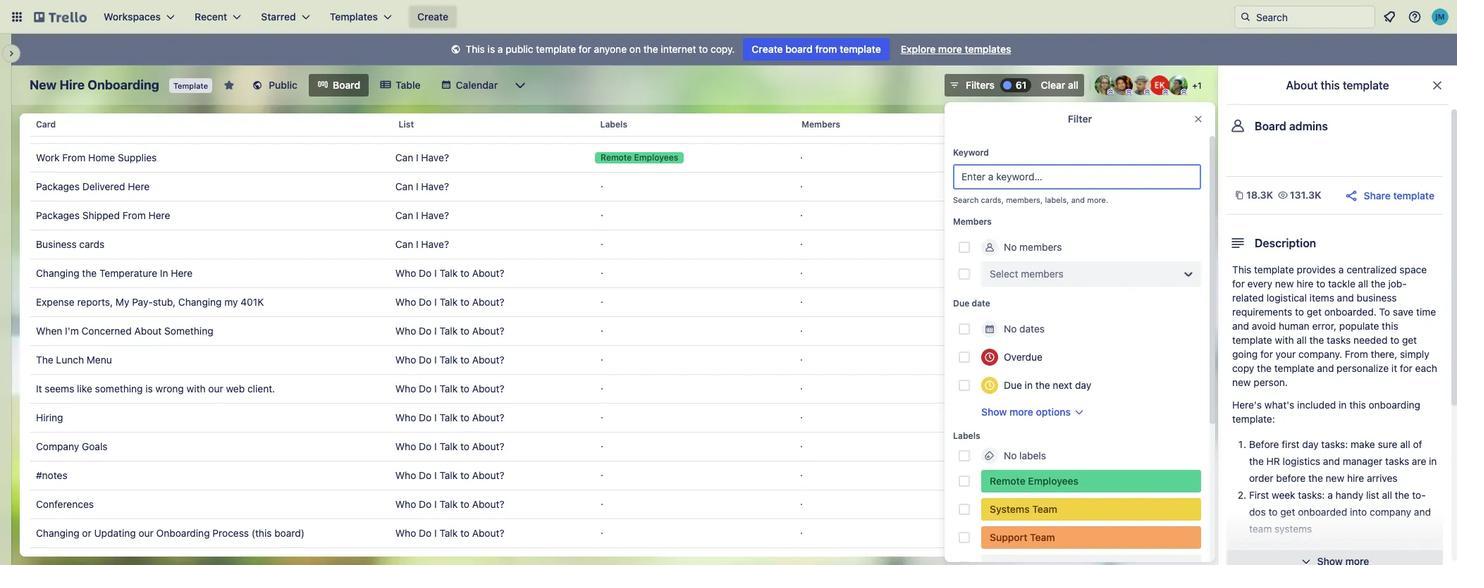 Task type: vqa. For each thing, say whether or not it's contained in the screenshot.
Progress 'Add'
no



Task type: describe. For each thing, give the bounding box(es) containing it.
about? for #notes
[[472, 470, 505, 482]]

it seems like something is wrong with our web client.
[[36, 383, 275, 395]]

get inside the before first day tasks: make sure all of the hr logistics and manager tasks are in order before the new hire arrives first week tasks: a handy list all the to- dos to get onboarded into company and team systems who's who list: help the newbie orient themselves and learn all about the ke
[[1281, 506, 1296, 518]]

sm image
[[449, 43, 463, 57]]

for left the 'your'
[[1261, 348, 1274, 360]]

company goals
[[36, 441, 108, 453]]

like
[[77, 383, 92, 395]]

can i have? for from
[[395, 209, 449, 221]]

talk for hiring
[[440, 412, 458, 424]]

1 vertical spatial labels
[[953, 431, 981, 441]]

all down human
[[1297, 334, 1307, 346]]

list:
[[1304, 540, 1320, 552]]

ellie kulick (elliekulick2) image
[[1150, 75, 1170, 95]]

who do i talk to about? for it seems like something is wrong with our web client.
[[395, 383, 505, 395]]

row containing expense reports, my pay-stub, changing my 401k
[[30, 288, 1189, 317]]

create button
[[409, 6, 457, 28]]

web
[[226, 383, 245, 395]]

changing the temperature in here link
[[36, 260, 384, 288]]

a inside the before first day tasks: make sure all of the hr logistics and manager tasks are in order before the new hire arrives first week tasks: a handy list all the to- dos to get onboarded into company and team systems who's who list: help the newbie orient themselves and learn all about the ke
[[1328, 489, 1333, 501]]

template inside 'button'
[[1394, 189, 1435, 201]]

logistics
[[1283, 456, 1321, 468]]

who do i talk to about? for hiring
[[395, 412, 505, 424]]

members,
[[1006, 195, 1043, 205]]

do for changing or updating our onboarding process (this board)
[[419, 527, 432, 539]]

simply
[[1401, 348, 1430, 360]]

when i'm concerned about something
[[36, 325, 213, 337]]

your
[[1276, 348, 1296, 360]]

hr
[[1267, 456, 1281, 468]]

search
[[953, 195, 979, 205]]

row containing card
[[30, 108, 1200, 142]]

cards,
[[981, 195, 1004, 205]]

clear all button
[[1036, 74, 1085, 97]]

131.3k
[[1290, 189, 1322, 201]]

in inside here's what's included in this onboarding template:
[[1339, 399, 1347, 411]]

create for create
[[417, 11, 449, 23]]

explore
[[901, 43, 936, 55]]

row containing work from home supplies
[[30, 143, 1189, 173]]

personalize
[[1337, 362, 1389, 374]]

remote for right color: green, title: "remote employees" element
[[990, 475, 1026, 487]]

delivered
[[82, 181, 125, 193]]

who for when i'm concerned about something
[[395, 325, 416, 337]]

who do i talk to about? for changing the temperature in here
[[395, 267, 505, 279]]

board admins
[[1255, 120, 1329, 133]]

card
[[36, 119, 56, 130]]

due in the next day
[[1004, 379, 1092, 391]]

cards
[[79, 238, 105, 250]]

the up person.
[[1257, 362, 1272, 374]]

here's what's included in this onboarding template:
[[1233, 399, 1421, 425]]

the left to-
[[1395, 489, 1410, 501]]

systems
[[1275, 523, 1313, 535]]

team
[[1250, 523, 1272, 535]]

1 vertical spatial tasks:
[[1299, 489, 1325, 501]]

the inside changing the temperature in here link
[[82, 267, 97, 279]]

this member is an admin of this workspace. image for priscilla parjet (priscillaparjet) 'icon' on the top right
[[1181, 89, 1188, 95]]

explore more templates link
[[893, 38, 1020, 61]]

work from home supplies
[[36, 152, 157, 164]]

this member is an admin of this workspace. image for andre gorte (andregorte) image
[[1126, 89, 1133, 95]]

search image
[[1240, 11, 1252, 23]]

avoid
[[1252, 320, 1277, 332]]

who for it seems like something is wrong with our web client.
[[395, 383, 416, 395]]

no labels
[[1004, 450, 1046, 462]]

chris temperson (christemperson) image
[[1132, 75, 1152, 95]]

row containing #notes
[[30, 461, 1189, 491]]

remote employees for right color: green, title: "remote employees" element
[[990, 475, 1079, 487]]

due date
[[953, 298, 991, 309]]

on
[[630, 43, 641, 55]]

1 vertical spatial changing
[[178, 296, 222, 308]]

can i have? inside can i have? "row"
[[395, 123, 449, 135]]

and down list:
[[1304, 557, 1321, 566]]

who do i talk to about? for changing or updating our onboarding process (this board)
[[395, 527, 505, 539]]

template
[[173, 81, 208, 90]]

1 horizontal spatial get
[[1307, 306, 1322, 318]]

do for it seems like something is wrong with our web client.
[[419, 383, 432, 395]]

16 row from the top
[[30, 548, 1189, 566]]

0 horizontal spatial day
[[1075, 379, 1092, 391]]

error,
[[1313, 320, 1337, 332]]

do for company goals
[[419, 441, 432, 453]]

talk for it seems like something is wrong with our web client.
[[440, 383, 458, 395]]

5 can from the top
[[395, 238, 413, 250]]

business
[[1357, 292, 1397, 304]]

business
[[36, 238, 77, 250]]

this is a public template for anyone on the internet to copy.
[[466, 43, 735, 55]]

work from home supplies link
[[36, 144, 384, 172]]

1 vertical spatial members
[[953, 216, 992, 227]]

0 notifications image
[[1381, 8, 1398, 25]]

who do i talk to about? for expense reports, my pay-stub, changing my 401k
[[395, 296, 505, 308]]

jeremy miller (jeremymiller198) image
[[1432, 8, 1449, 25]]

all inside button
[[1068, 79, 1079, 91]]

this for this is a public template for anyone on the internet to copy.
[[466, 43, 485, 55]]

have? for here
[[421, 181, 449, 193]]

board link
[[309, 74, 369, 97]]

onboarded.
[[1325, 306, 1377, 318]]

hire inside this template provides a centralized space for every new hire to tackle all the job- related logistical items and business requirements to get onboarded. to save time and avoid human error, populate this template with all the tasks needed to get going for your company. from there, simply copy the template and personalize it for each new person.
[[1297, 278, 1314, 290]]

do for expense reports, my pay-stub, changing my 401k
[[419, 296, 432, 308]]

handy
[[1336, 489, 1364, 501]]

when i'm concerned about something link
[[36, 317, 384, 346]]

all right list
[[1383, 489, 1393, 501]]

and down company.
[[1318, 362, 1335, 374]]

starred button
[[253, 6, 319, 28]]

18.3k
[[1247, 189, 1274, 201]]

about? for the lunch menu
[[472, 354, 505, 366]]

calendar link
[[432, 74, 506, 97]]

row containing company goals
[[30, 432, 1189, 462]]

1 horizontal spatial new
[[1276, 278, 1294, 290]]

arrives
[[1367, 472, 1398, 484]]

expense
[[36, 296, 75, 308]]

all left of
[[1401, 439, 1411, 451]]

talk for company goals
[[440, 441, 458, 453]]

keyword
[[953, 147, 989, 158]]

seems
[[45, 383, 74, 395]]

menu
[[87, 354, 112, 366]]

+
[[1193, 80, 1198, 91]]

Search field
[[1252, 6, 1375, 28]]

who do i talk to about? for #notes
[[395, 470, 505, 482]]

0 horizontal spatial a
[[498, 43, 503, 55]]

do for #notes
[[419, 470, 432, 482]]

date
[[972, 298, 991, 309]]

no for no members
[[1004, 241, 1017, 253]]

in inside the before first day tasks: make sure all of the hr logistics and manager tasks are in order before the new hire arrives first week tasks: a handy list all the to- dos to get onboarded into company and team systems who's who list: help the newbie orient themselves and learn all about the ke
[[1429, 456, 1437, 468]]

who for hiring
[[395, 412, 416, 424]]

filter
[[1068, 113, 1092, 125]]

stub,
[[153, 296, 176, 308]]

priscilla parjet (priscillaparjet) image
[[1168, 75, 1188, 95]]

2 vertical spatial here
[[171, 267, 193, 279]]

0 horizontal spatial our
[[139, 527, 154, 539]]

who for changing the temperature in here
[[395, 267, 416, 279]]

about? for expense reports, my pay-stub, changing my 401k
[[472, 296, 505, 308]]

about? for when i'm concerned about something
[[472, 325, 505, 337]]

row containing packages shipped from here
[[30, 201, 1189, 231]]

0 vertical spatial our
[[208, 383, 223, 395]]

close popover image
[[1193, 114, 1204, 125]]

changing the temperature in here
[[36, 267, 193, 279]]

no members
[[1004, 241, 1062, 253]]

copy
[[1233, 362, 1255, 374]]

0 vertical spatial here
[[128, 181, 150, 193]]

list button
[[393, 108, 595, 142]]

save
[[1393, 306, 1414, 318]]

1 horizontal spatial is
[[488, 43, 495, 55]]

due for due in the next day
[[1004, 379, 1022, 391]]

do for hiring
[[419, 412, 432, 424]]

who for expense reports, my pay-stub, changing my 401k
[[395, 296, 416, 308]]

my
[[116, 296, 129, 308]]

1 vertical spatial from
[[123, 209, 146, 221]]

who for conferences
[[395, 499, 416, 511]]

share template button
[[1344, 188, 1435, 203]]

row containing when i'm concerned about something
[[30, 317, 1189, 346]]

next
[[1053, 379, 1073, 391]]

systems
[[990, 504, 1030, 515]]

options
[[1036, 406, 1071, 418]]

templates button
[[321, 6, 401, 28]]

templates
[[965, 43, 1012, 55]]

no for no dates
[[1004, 323, 1017, 335]]

0 vertical spatial in
[[1025, 379, 1033, 391]]

color: green, title: "remote employees" element inside the remote employees button
[[595, 152, 684, 164]]

the up company.
[[1310, 334, 1325, 346]]

here's
[[1233, 399, 1262, 411]]

labels button
[[595, 108, 796, 142]]

can i have? row
[[30, 114, 1189, 144]]

with inside row
[[187, 383, 206, 395]]

color: orange, title: "support team" element
[[982, 527, 1202, 549]]

onboarded
[[1298, 506, 1348, 518]]

recent button
[[186, 6, 250, 28]]

about? for conferences
[[472, 499, 505, 511]]

i inside "row"
[[416, 123, 419, 135]]

row containing it seems like something is wrong with our web client.
[[30, 374, 1189, 404]]

share
[[1364, 189, 1391, 201]]

requirements
[[1233, 306, 1293, 318]]

no for no labels
[[1004, 450, 1017, 462]]

card button
[[30, 108, 393, 142]]

Enter a keyword… text field
[[953, 164, 1202, 190]]

related
[[1233, 292, 1264, 304]]

create board from template link
[[744, 38, 890, 61]]

talk for when i'm concerned about something
[[440, 325, 458, 337]]

board for board admins
[[1255, 120, 1287, 133]]

board)
[[274, 527, 305, 539]]

talk for changing or updating our onboarding process (this board)
[[440, 527, 458, 539]]

members for select members
[[1021, 268, 1064, 280]]

every
[[1248, 278, 1273, 290]]

person.
[[1254, 377, 1288, 389]]

list
[[399, 119, 414, 130]]

labels inside button
[[600, 119, 628, 130]]

this member is an admin of this workspace. image
[[1163, 89, 1169, 95]]

amy freiderson (amyfreiderson) image
[[1095, 75, 1115, 95]]

calendar
[[456, 79, 498, 91]]

before
[[1250, 439, 1280, 451]]



Task type: locate. For each thing, give the bounding box(es) containing it.
4 about? from the top
[[472, 354, 505, 366]]

in up show more options
[[1025, 379, 1033, 391]]

can for from
[[395, 209, 413, 221]]

12 row from the top
[[30, 432, 1189, 462]]

new up 'logistical'
[[1276, 278, 1294, 290]]

0 horizontal spatial get
[[1281, 506, 1296, 518]]

into
[[1350, 506, 1368, 518]]

4 this member is an admin of this workspace. image from the left
[[1181, 89, 1188, 95]]

primary element
[[0, 0, 1458, 34]]

who do i talk to about? for the lunch menu
[[395, 354, 505, 366]]

hire up handy
[[1348, 472, 1365, 484]]

2 vertical spatial in
[[1429, 456, 1437, 468]]

3 about? from the top
[[472, 325, 505, 337]]

team for support team
[[1030, 532, 1055, 544]]

a up onboarded
[[1328, 489, 1333, 501]]

tasks: up onboarded
[[1299, 489, 1325, 501]]

here
[[128, 181, 150, 193], [148, 209, 170, 221], [171, 267, 193, 279]]

employees down labels button
[[634, 152, 679, 163]]

5 do from the top
[[419, 383, 432, 395]]

1 vertical spatial with
[[187, 383, 206, 395]]

this for this template provides a centralized space for every new hire to tackle all the job- related logistical items and business requirements to get onboarded. to save time and avoid human error, populate this template with all the tasks needed to get going for your company. from there, simply copy the template and personalize it for each new person.
[[1233, 264, 1252, 276]]

8 talk from the top
[[440, 470, 458, 482]]

1 horizontal spatial this
[[1233, 264, 1252, 276]]

onboarding inside text field
[[88, 78, 159, 92]]

0 vertical spatial color: green, title: "remote employees" element
[[595, 152, 684, 164]]

remote employees inside button
[[601, 152, 679, 163]]

changing left 'or'
[[36, 527, 79, 539]]

0 horizontal spatial is
[[145, 383, 153, 395]]

1 vertical spatial a
[[1339, 264, 1344, 276]]

1 vertical spatial remote
[[990, 475, 1026, 487]]

new inside the before first day tasks: make sure all of the hr logistics and manager tasks are in order before the new hire arrives first week tasks: a handy list all the to- dos to get onboarded into company and team systems who's who list: help the newbie orient themselves and learn all about the ke
[[1326, 472, 1345, 484]]

can inside can i have? "row"
[[395, 123, 413, 135]]

0 vertical spatial members
[[1020, 241, 1062, 253]]

process
[[213, 527, 249, 539]]

onboarding
[[1369, 399, 1421, 411]]

remote down can i have? "row"
[[601, 152, 632, 163]]

is inside it seems like something is wrong with our web client. link
[[145, 383, 153, 395]]

1 no from the top
[[1004, 241, 1017, 253]]

table
[[20, 108, 1210, 566]]

this member is an admin of this workspace. image for amy freiderson (amyfreiderson) image
[[1108, 89, 1114, 95]]

1 talk from the top
[[440, 267, 458, 279]]

the left next
[[1036, 379, 1050, 391]]

3 do from the top
[[419, 325, 432, 337]]

1 vertical spatial remote employees
[[990, 475, 1079, 487]]

0 horizontal spatial new
[[1233, 377, 1251, 389]]

0 horizontal spatial tasks
[[1327, 334, 1351, 346]]

more inside button
[[1010, 406, 1034, 418]]

10 row from the top
[[30, 374, 1189, 404]]

work
[[36, 152, 60, 164]]

packages down work at the left top
[[36, 181, 80, 193]]

1 vertical spatial is
[[145, 383, 153, 395]]

no left dates
[[1004, 323, 1017, 335]]

the
[[36, 354, 53, 366]]

1 vertical spatial packages
[[36, 209, 80, 221]]

7 about? from the top
[[472, 441, 505, 453]]

the up business
[[1371, 278, 1386, 290]]

9 talk from the top
[[440, 499, 458, 511]]

from right shipped
[[123, 209, 146, 221]]

1 horizontal spatial from
[[123, 209, 146, 221]]

can i have? for home
[[395, 152, 449, 164]]

2 horizontal spatial new
[[1326, 472, 1345, 484]]

to-
[[1413, 489, 1426, 501]]

row containing conferences
[[30, 490, 1189, 520]]

lunch
[[56, 354, 84, 366]]

1 row from the top
[[30, 108, 1200, 142]]

0 horizontal spatial remote
[[601, 152, 632, 163]]

more for show
[[1010, 406, 1034, 418]]

0 horizontal spatial employees
[[634, 152, 679, 163]]

expense reports, my pay-stub, changing my 401k
[[36, 296, 264, 308]]

tasks down error,
[[1327, 334, 1351, 346]]

13 row from the top
[[30, 461, 1189, 491]]

1 horizontal spatial this
[[1350, 399, 1366, 411]]

tasks inside the before first day tasks: make sure all of the hr logistics and manager tasks are in order before the new hire arrives first week tasks: a handy list all the to- dos to get onboarded into company and team systems who's who list: help the newbie orient themselves and learn all about the ke
[[1386, 456, 1410, 468]]

14 row from the top
[[30, 490, 1189, 520]]

have? inside can i have? "row"
[[421, 123, 449, 135]]

and left more.
[[1072, 195, 1085, 205]]

of
[[1414, 439, 1423, 451]]

from inside this template provides a centralized space for every new hire to tackle all the job- related logistical items and business requirements to get onboarded. to save time and avoid human error, populate this template with all the tasks needed to get going for your company. from there, simply copy the template and personalize it for each new person.
[[1345, 348, 1369, 360]]

and down to-
[[1415, 506, 1431, 518]]

more.
[[1088, 195, 1109, 205]]

talk for #notes
[[440, 470, 458, 482]]

is left wrong
[[145, 383, 153, 395]]

1 horizontal spatial about
[[1287, 79, 1318, 92]]

1 vertical spatial day
[[1303, 439, 1319, 451]]

1 vertical spatial members
[[1021, 268, 1064, 280]]

packages up business
[[36, 209, 80, 221]]

i'm
[[65, 325, 79, 337]]

this template provides a centralized space for every new hire to tackle all the job- related logistical items and business requirements to get onboarded. to save time and avoid human error, populate this template with all the tasks needed to get going for your company. from there, simply copy the template and personalize it for each new person.
[[1233, 264, 1438, 389]]

employees inside button
[[634, 152, 679, 163]]

and down tackle
[[1338, 292, 1354, 304]]

dates
[[1020, 323, 1045, 335]]

to inside the before first day tasks: make sure all of the hr logistics and manager tasks are in order before the new hire arrives first week tasks: a handy list all the to- dos to get onboarded into company and team systems who's who list: help the newbie orient themselves and learn all about the ke
[[1269, 506, 1278, 518]]

board left admins
[[1255, 120, 1287, 133]]

for
[[579, 43, 591, 55], [1233, 278, 1245, 290], [1261, 348, 1274, 360], [1400, 362, 1413, 374]]

2 have? from the top
[[421, 152, 449, 164]]

copy.
[[711, 43, 735, 55]]

employees down labels
[[1028, 475, 1079, 487]]

have? for home
[[421, 152, 449, 164]]

0 vertical spatial about
[[1287, 79, 1318, 92]]

9 row from the top
[[30, 346, 1189, 375]]

0 vertical spatial no
[[1004, 241, 1017, 253]]

all right clear
[[1068, 79, 1079, 91]]

talk for conferences
[[440, 499, 458, 511]]

3 have? from the top
[[421, 181, 449, 193]]

remote employees down labels
[[990, 475, 1079, 487]]

5 can i have? from the top
[[395, 238, 449, 250]]

401k
[[241, 296, 264, 308]]

2 horizontal spatial get
[[1403, 334, 1418, 346]]

do for when i'm concerned about something
[[419, 325, 432, 337]]

board left table link
[[333, 79, 360, 91]]

due left date
[[953, 298, 970, 309]]

who for changing or updating our onboarding process (this board)
[[395, 527, 416, 539]]

more right show
[[1010, 406, 1034, 418]]

get
[[1307, 306, 1322, 318], [1403, 334, 1418, 346], [1281, 506, 1296, 518]]

0 vertical spatial create
[[417, 11, 449, 23]]

4 who do i talk to about? from the top
[[395, 354, 505, 366]]

with
[[1275, 334, 1294, 346], [187, 383, 206, 395]]

0 horizontal spatial due
[[953, 298, 970, 309]]

andre gorte (andregorte) image
[[1113, 75, 1133, 95]]

1 vertical spatial in
[[1339, 399, 1347, 411]]

0 horizontal spatial board
[[333, 79, 360, 91]]

1 vertical spatial tasks
[[1386, 456, 1410, 468]]

the right help in the right bottom of the page
[[1345, 540, 1360, 552]]

2 horizontal spatial from
[[1345, 348, 1369, 360]]

row
[[30, 108, 1200, 142], [30, 143, 1189, 173], [30, 172, 1189, 202], [30, 201, 1189, 231], [30, 230, 1189, 260], [30, 259, 1189, 288], [30, 288, 1189, 317], [30, 317, 1189, 346], [30, 346, 1189, 375], [30, 374, 1189, 404], [30, 403, 1189, 433], [30, 432, 1189, 462], [30, 461, 1189, 491], [30, 490, 1189, 520], [30, 519, 1189, 549], [30, 548, 1189, 566]]

members for no members
[[1020, 241, 1062, 253]]

updating
[[94, 527, 136, 539]]

in
[[160, 267, 168, 279]]

4 can i have? from the top
[[395, 209, 449, 221]]

2 this member is an admin of this workspace. image from the left
[[1126, 89, 1133, 95]]

4 can from the top
[[395, 209, 413, 221]]

1 vertical spatial our
[[139, 527, 154, 539]]

2 no from the top
[[1004, 323, 1017, 335]]

all right learn
[[1349, 557, 1359, 566]]

remote up systems
[[990, 475, 1026, 487]]

do for the lunch menu
[[419, 354, 432, 366]]

this inside this template provides a centralized space for every new hire to tackle all the job- related logistical items and business requirements to get onboarded. to save time and avoid human error, populate this template with all the tasks needed to get going for your company. from there, simply copy the template and personalize it for each new person.
[[1233, 264, 1252, 276]]

with right wrong
[[187, 383, 206, 395]]

with inside this template provides a centralized space for every new hire to tackle all the job- related logistical items and business requirements to get onboarded. to save time and avoid human error, populate this template with all the tasks needed to get going for your company. from there, simply copy the template and personalize it for each new person.
[[1275, 334, 1294, 346]]

business cards link
[[36, 231, 384, 259]]

this up admins
[[1321, 79, 1340, 92]]

2 do from the top
[[419, 296, 432, 308]]

can i have? for here
[[395, 181, 449, 193]]

a up tackle
[[1339, 264, 1344, 276]]

template
[[536, 43, 576, 55], [840, 43, 881, 55], [1343, 79, 1390, 92], [1394, 189, 1435, 201], [1255, 264, 1295, 276], [1233, 334, 1273, 346], [1275, 362, 1315, 374]]

our
[[208, 383, 223, 395], [139, 527, 154, 539]]

9 do from the top
[[419, 499, 432, 511]]

0 vertical spatial this
[[466, 43, 485, 55]]

get up simply at the right bottom of page
[[1403, 334, 1418, 346]]

changing down business
[[36, 267, 79, 279]]

10 about? from the top
[[472, 527, 505, 539]]

9 about? from the top
[[472, 499, 505, 511]]

team right "support"
[[1030, 532, 1055, 544]]

who's
[[1250, 540, 1278, 552]]

1 horizontal spatial remote
[[990, 475, 1026, 487]]

or
[[82, 527, 91, 539]]

4 talk from the top
[[440, 354, 458, 366]]

employees
[[634, 152, 679, 163], [1028, 475, 1079, 487]]

hire down provides
[[1297, 278, 1314, 290]]

this inside here's what's included in this onboarding template:
[[1350, 399, 1366, 411]]

10 talk from the top
[[440, 527, 458, 539]]

0 vertical spatial labels
[[600, 119, 628, 130]]

11 row from the top
[[30, 403, 1189, 433]]

1 do from the top
[[419, 267, 432, 279]]

a left public
[[498, 43, 503, 55]]

items
[[1310, 292, 1335, 304]]

day inside the before first day tasks: make sure all of the hr logistics and manager tasks are in order before the new hire arrives first week tasks: a handy list all the to- dos to get onboarded into company and team systems who's who list: help the newbie orient themselves and learn all about the ke
[[1303, 439, 1319, 451]]

members inside button
[[802, 119, 841, 130]]

orient
[[1397, 540, 1424, 552]]

remote employees down can i have? "row"
[[601, 152, 679, 163]]

about inside row
[[134, 325, 162, 337]]

about
[[1362, 557, 1388, 566]]

2 horizontal spatial a
[[1339, 264, 1344, 276]]

2 can i have? from the top
[[395, 152, 449, 164]]

this member is an admin of this workspace. image for chris temperson (christemperson) image
[[1145, 89, 1151, 95]]

0 vertical spatial remote employees
[[601, 152, 679, 163]]

is left public
[[488, 43, 495, 55]]

remote
[[601, 152, 632, 163], [990, 475, 1026, 487]]

tasks: left "make"
[[1322, 439, 1349, 451]]

1 vertical spatial here
[[148, 209, 170, 221]]

new hire onboarding
[[30, 78, 159, 92]]

tasks
[[1327, 334, 1351, 346], [1386, 456, 1410, 468]]

about up admins
[[1287, 79, 1318, 92]]

7 do from the top
[[419, 441, 432, 453]]

talk for changing the temperature in here
[[440, 267, 458, 279]]

for right it
[[1400, 362, 1413, 374]]

populate
[[1340, 320, 1380, 332]]

more for explore
[[939, 43, 962, 55]]

onboarding down conferences link
[[156, 527, 210, 539]]

5 talk from the top
[[440, 383, 458, 395]]

0 vertical spatial a
[[498, 43, 503, 55]]

and
[[1072, 195, 1085, 205], [1338, 292, 1354, 304], [1233, 320, 1250, 332], [1318, 362, 1335, 374], [1324, 456, 1341, 468], [1415, 506, 1431, 518], [1304, 557, 1321, 566]]

1 vertical spatial get
[[1403, 334, 1418, 346]]

3 no from the top
[[1004, 450, 1017, 462]]

who do i talk to about? for company goals
[[395, 441, 505, 453]]

1 horizontal spatial with
[[1275, 334, 1294, 346]]

this member is an admin of this workspace. image right amy freiderson (amyfreiderson) image
[[1126, 89, 1133, 95]]

no dates
[[1004, 323, 1045, 335]]

6 about? from the top
[[472, 412, 505, 424]]

1 vertical spatial more
[[1010, 406, 1034, 418]]

0 vertical spatial due
[[953, 298, 970, 309]]

packages for packages delivered here
[[36, 181, 80, 193]]

remote for color: green, title: "remote employees" element within the the remote employees button
[[601, 152, 632, 163]]

open information menu image
[[1408, 10, 1422, 24]]

1 vertical spatial create
[[752, 43, 783, 55]]

2 vertical spatial no
[[1004, 450, 1017, 462]]

company
[[1370, 506, 1412, 518]]

the lunch menu
[[36, 354, 112, 366]]

8 do from the top
[[419, 470, 432, 482]]

template:
[[1233, 413, 1276, 425]]

1 horizontal spatial members
[[953, 216, 992, 227]]

about? for company goals
[[472, 441, 505, 453]]

2 row from the top
[[30, 143, 1189, 173]]

for up related
[[1233, 278, 1245, 290]]

human
[[1279, 320, 1310, 332]]

show more options button
[[982, 405, 1085, 420]]

due for due date
[[953, 298, 970, 309]]

6 talk from the top
[[440, 412, 458, 424]]

Board name text field
[[23, 74, 166, 97]]

can for home
[[395, 152, 413, 164]]

admins
[[1290, 120, 1329, 133]]

this right sm icon
[[466, 43, 485, 55]]

first
[[1282, 439, 1300, 451]]

tasks down sure
[[1386, 456, 1410, 468]]

7 talk from the top
[[440, 441, 458, 453]]

business cards
[[36, 238, 105, 250]]

reports,
[[77, 296, 113, 308]]

show
[[982, 406, 1007, 418]]

color: green, title: "remote employees" element up color: yellow, title: "systems team" element
[[982, 470, 1202, 493]]

8 about? from the top
[[472, 470, 505, 482]]

8 row from the top
[[30, 317, 1189, 346]]

row containing business cards
[[30, 230, 1189, 260]]

0 vertical spatial more
[[939, 43, 962, 55]]

board for board
[[333, 79, 360, 91]]

0 vertical spatial get
[[1307, 306, 1322, 318]]

1 horizontal spatial a
[[1328, 489, 1333, 501]]

about? for hiring
[[472, 412, 505, 424]]

table containing can i have?
[[20, 108, 1210, 566]]

have?
[[421, 123, 449, 135], [421, 152, 449, 164], [421, 181, 449, 193], [421, 209, 449, 221], [421, 238, 449, 250]]

who inside the before first day tasks: make sure all of the hr logistics and manager tasks are in order before the new hire arrives first week tasks: a handy list all the to- dos to get onboarded into company and team systems who's who list: help the newbie orient themselves and learn all about the ke
[[1280, 540, 1301, 552]]

our right updating
[[139, 527, 154, 539]]

1 vertical spatial this
[[1233, 264, 1252, 276]]

packages shipped from here
[[36, 209, 170, 221]]

from up personalize
[[1345, 348, 1369, 360]]

3 this member is an admin of this workspace. image from the left
[[1145, 89, 1151, 95]]

members up the select members
[[1020, 241, 1062, 253]]

1 horizontal spatial board
[[1255, 120, 1287, 133]]

4 row from the top
[[30, 201, 1189, 231]]

7 row from the top
[[30, 288, 1189, 317]]

3 talk from the top
[[440, 325, 458, 337]]

day right next
[[1075, 379, 1092, 391]]

this member is an admin of this workspace. image left chris temperson (christemperson) image
[[1108, 89, 1114, 95]]

when
[[36, 325, 62, 337]]

1 horizontal spatial employees
[[1028, 475, 1079, 487]]

create inside button
[[417, 11, 449, 23]]

changing
[[36, 267, 79, 279], [178, 296, 222, 308], [36, 527, 79, 539]]

from
[[816, 43, 837, 55]]

select members
[[990, 268, 1064, 280]]

0 horizontal spatial members
[[802, 119, 841, 130]]

0 vertical spatial with
[[1275, 334, 1294, 346]]

1 vertical spatial board
[[1255, 120, 1287, 133]]

packages for packages shipped from here
[[36, 209, 80, 221]]

8 who do i talk to about? from the top
[[395, 470, 505, 482]]

2 talk from the top
[[440, 296, 458, 308]]

back to home image
[[34, 6, 87, 28]]

2 horizontal spatial this
[[1382, 320, 1399, 332]]

tasks inside this template provides a centralized space for every new hire to tackle all the job- related logistical items and business requirements to get onboarded. to save time and avoid human error, populate this template with all the tasks needed to get going for your company. from there, simply copy the template and personalize it for each new person.
[[1327, 334, 1351, 346]]

0 horizontal spatial this
[[1321, 79, 1340, 92]]

1 this member is an admin of this workspace. image from the left
[[1108, 89, 1114, 95]]

1 vertical spatial about
[[134, 325, 162, 337]]

labels
[[1020, 450, 1046, 462]]

who for company goals
[[395, 441, 416, 453]]

1 have? from the top
[[421, 123, 449, 135]]

1 vertical spatial hire
[[1348, 472, 1365, 484]]

2 can from the top
[[395, 152, 413, 164]]

the down logistics
[[1309, 472, 1324, 484]]

talk for expense reports, my pay-stub, changing my 401k
[[440, 296, 458, 308]]

do for conferences
[[419, 499, 432, 511]]

this left the onboarding
[[1350, 399, 1366, 411]]

6 who do i talk to about? from the top
[[395, 412, 505, 424]]

each
[[1416, 362, 1438, 374]]

this member is an admin of this workspace. image left this member is an admin of this workspace. image
[[1145, 89, 1151, 95]]

included
[[1298, 399, 1337, 411]]

packages shipped from here link
[[36, 202, 384, 230]]

0 vertical spatial team
[[1033, 504, 1058, 515]]

1 packages from the top
[[36, 181, 80, 193]]

1 vertical spatial team
[[1030, 532, 1055, 544]]

and right logistics
[[1324, 456, 1341, 468]]

who do i talk to about? for conferences
[[395, 499, 505, 511]]

get down items
[[1307, 306, 1322, 318]]

2 vertical spatial get
[[1281, 506, 1296, 518]]

row containing changing or updating our onboarding process (this board)
[[30, 519, 1189, 549]]

5 row from the top
[[30, 230, 1189, 260]]

our left web
[[208, 383, 223, 395]]

row containing the lunch menu
[[30, 346, 1189, 375]]

5 who do i talk to about? from the top
[[395, 383, 505, 395]]

with up the 'your'
[[1275, 334, 1294, 346]]

this member is an admin of this workspace. image left +
[[1181, 89, 1188, 95]]

about? for changing or updating our onboarding process (this board)
[[472, 527, 505, 539]]

team inside color: yellow, title: "systems team" element
[[1033, 504, 1058, 515]]

support
[[990, 532, 1028, 544]]

do for changing the temperature in here
[[419, 267, 432, 279]]

0 vertical spatial hire
[[1297, 278, 1314, 290]]

6 row from the top
[[30, 259, 1189, 288]]

get down week
[[1281, 506, 1296, 518]]

changing for updating
[[36, 527, 79, 539]]

0 vertical spatial this
[[1321, 79, 1340, 92]]

no up select at the top right of page
[[1004, 241, 1017, 253]]

0 horizontal spatial color: green, title: "remote employees" element
[[595, 152, 684, 164]]

5 about? from the top
[[472, 383, 505, 395]]

goals
[[82, 441, 108, 453]]

15 row from the top
[[30, 519, 1189, 549]]

1 horizontal spatial more
[[1010, 406, 1034, 418]]

no left labels
[[1004, 450, 1017, 462]]

from right work at the left top
[[62, 152, 86, 164]]

the down the cards
[[82, 267, 97, 279]]

can i have?
[[395, 123, 449, 135], [395, 152, 449, 164], [395, 181, 449, 193], [395, 209, 449, 221], [395, 238, 449, 250]]

color: green, title: "remote employees" element
[[595, 152, 684, 164], [982, 470, 1202, 493]]

templates
[[330, 11, 378, 23]]

my
[[224, 296, 238, 308]]

here down supplies
[[128, 181, 150, 193]]

team for systems team
[[1033, 504, 1058, 515]]

learn
[[1324, 557, 1346, 566]]

1 horizontal spatial day
[[1303, 439, 1319, 451]]

row containing packages delivered here
[[30, 172, 1189, 202]]

star or unstar board image
[[224, 80, 235, 91]]

and left avoid
[[1233, 320, 1250, 332]]

a inside this template provides a centralized space for every new hire to tackle all the job- related logistical items and business requirements to get onboarded. to save time and avoid human error, populate this template with all the tasks needed to get going for your company. from there, simply copy the template and personalize it for each new person.
[[1339, 264, 1344, 276]]

onboarding right hire
[[88, 78, 159, 92]]

here right the in
[[171, 267, 193, 279]]

0 vertical spatial tasks
[[1327, 334, 1351, 346]]

3 can from the top
[[395, 181, 413, 193]]

2 horizontal spatial in
[[1429, 456, 1437, 468]]

about down expense reports, my pay-stub, changing my 401k at the left bottom of page
[[134, 325, 162, 337]]

new down copy
[[1233, 377, 1251, 389]]

conferences link
[[36, 491, 384, 519]]

2 packages from the top
[[36, 209, 80, 221]]

who for #notes
[[395, 470, 416, 482]]

0 horizontal spatial more
[[939, 43, 962, 55]]

3 can i have? from the top
[[395, 181, 449, 193]]

the down orient on the right of page
[[1391, 557, 1405, 566]]

this member is an admin of this workspace. image
[[1108, 89, 1114, 95], [1126, 89, 1133, 95], [1145, 89, 1151, 95], [1181, 89, 1188, 95]]

customize views image
[[514, 78, 528, 92]]

0 vertical spatial members
[[802, 119, 841, 130]]

0 horizontal spatial about
[[134, 325, 162, 337]]

this up every at the right of the page
[[1233, 264, 1252, 276]]

2 vertical spatial this
[[1350, 399, 1366, 411]]

4 do from the top
[[419, 354, 432, 366]]

remote employees for color: green, title: "remote employees" element within the the remote employees button
[[601, 152, 679, 163]]

company goals link
[[36, 433, 384, 461]]

team inside "color: orange, title: "support team"" element
[[1030, 532, 1055, 544]]

in right included
[[1339, 399, 1347, 411]]

changing for temperature
[[36, 267, 79, 279]]

new up handy
[[1326, 472, 1345, 484]]

space
[[1400, 264, 1427, 276]]

more right explore in the top of the page
[[939, 43, 962, 55]]

color: yellow, title: "systems team" element
[[982, 499, 1202, 521]]

in right the are
[[1429, 456, 1437, 468]]

1 about? from the top
[[472, 267, 505, 279]]

a
[[498, 43, 503, 55], [1339, 264, 1344, 276], [1328, 489, 1333, 501]]

6 do from the top
[[419, 412, 432, 424]]

0 vertical spatial remote
[[601, 152, 632, 163]]

who for the lunch menu
[[395, 354, 416, 366]]

0 horizontal spatial labels
[[600, 119, 628, 130]]

5 have? from the top
[[421, 238, 449, 250]]

row containing changing the temperature in here
[[30, 259, 1189, 288]]

3 who do i talk to about? from the top
[[395, 325, 505, 337]]

here up the in
[[148, 209, 170, 221]]

7 who do i talk to about? from the top
[[395, 441, 505, 453]]

10 who do i talk to about? from the top
[[395, 527, 505, 539]]

members
[[1020, 241, 1062, 253], [1021, 268, 1064, 280]]

all down centralized
[[1359, 278, 1369, 290]]

1 who do i talk to about? from the top
[[395, 267, 505, 279]]

public
[[269, 79, 298, 91]]

team
[[1033, 504, 1058, 515], [1030, 532, 1055, 544]]

1 horizontal spatial color: green, title: "remote employees" element
[[982, 470, 1202, 493]]

2 who do i talk to about? from the top
[[395, 296, 505, 308]]

1 horizontal spatial hire
[[1348, 472, 1365, 484]]

shipped
[[82, 209, 120, 221]]

hire inside the before first day tasks: make sure all of the hr logistics and manager tasks are in order before the new hire arrives first week tasks: a handy list all the to- dos to get onboarded into company and team systems who's who list: help the newbie orient themselves and learn all about the ke
[[1348, 472, 1365, 484]]

onboarding
[[88, 78, 159, 92], [156, 527, 210, 539]]

0 horizontal spatial in
[[1025, 379, 1033, 391]]

1 horizontal spatial remote employees
[[990, 475, 1079, 487]]

can for here
[[395, 181, 413, 193]]

0 vertical spatial tasks:
[[1322, 439, 1349, 451]]

packages delivered here
[[36, 181, 150, 193]]

1 can from the top
[[395, 123, 413, 135]]

day up logistics
[[1303, 439, 1319, 451]]

changing down changing the temperature in here link
[[178, 296, 222, 308]]

2 vertical spatial changing
[[36, 527, 79, 539]]

row containing hiring
[[30, 403, 1189, 433]]

talk for the lunch menu
[[440, 354, 458, 366]]

4 have? from the top
[[421, 209, 449, 221]]

color: green, title: "remote employees" element down can i have? "row"
[[595, 152, 684, 164]]

onboarding inside row
[[156, 527, 210, 539]]

9 who do i talk to about? from the top
[[395, 499, 505, 511]]

who
[[395, 267, 416, 279], [395, 296, 416, 308], [395, 325, 416, 337], [395, 354, 416, 366], [395, 383, 416, 395], [395, 412, 416, 424], [395, 441, 416, 453], [395, 470, 416, 482], [395, 499, 416, 511], [395, 527, 416, 539], [1280, 540, 1301, 552]]

members down no members
[[1021, 268, 1064, 280]]

1 horizontal spatial tasks
[[1386, 456, 1410, 468]]

the right on
[[644, 43, 658, 55]]

for left anyone
[[579, 43, 591, 55]]

create for create board from template
[[752, 43, 783, 55]]

going
[[1233, 348, 1258, 360]]

remote inside button
[[601, 152, 632, 163]]

1 horizontal spatial labels
[[953, 431, 981, 441]]

2 about? from the top
[[472, 296, 505, 308]]

help
[[1323, 540, 1342, 552]]

this inside this template provides a centralized space for every new hire to tackle all the job- related logistical items and business requirements to get onboarded. to save time and avoid human error, populate this template with all the tasks needed to get going for your company. from there, simply copy the template and personalize it for each new person.
[[1382, 320, 1399, 332]]

1 horizontal spatial in
[[1339, 399, 1347, 411]]

1 can i have? from the top
[[395, 123, 449, 135]]

3 row from the top
[[30, 172, 1189, 202]]

2 vertical spatial a
[[1328, 489, 1333, 501]]

company.
[[1299, 348, 1343, 360]]

about? for it seems like something is wrong with our web client.
[[472, 383, 505, 395]]

1 horizontal spatial our
[[208, 383, 223, 395]]

10 do from the top
[[419, 527, 432, 539]]

about? for changing the temperature in here
[[472, 267, 505, 279]]

0 vertical spatial packages
[[36, 181, 80, 193]]

0 horizontal spatial from
[[62, 152, 86, 164]]

needed
[[1354, 334, 1388, 346]]

labels
[[600, 119, 628, 130], [953, 431, 981, 441]]

1 vertical spatial color: green, title: "remote employees" element
[[982, 470, 1202, 493]]

due up show more options
[[1004, 379, 1022, 391]]

this down to
[[1382, 320, 1399, 332]]

clear all
[[1041, 79, 1079, 91]]

1 vertical spatial this
[[1382, 320, 1399, 332]]

who do i talk to about? for when i'm concerned about something
[[395, 325, 505, 337]]

team right systems
[[1033, 504, 1058, 515]]

have? for from
[[421, 209, 449, 221]]

board
[[786, 43, 813, 55]]

0 vertical spatial is
[[488, 43, 495, 55]]

the left hr
[[1250, 456, 1264, 468]]



